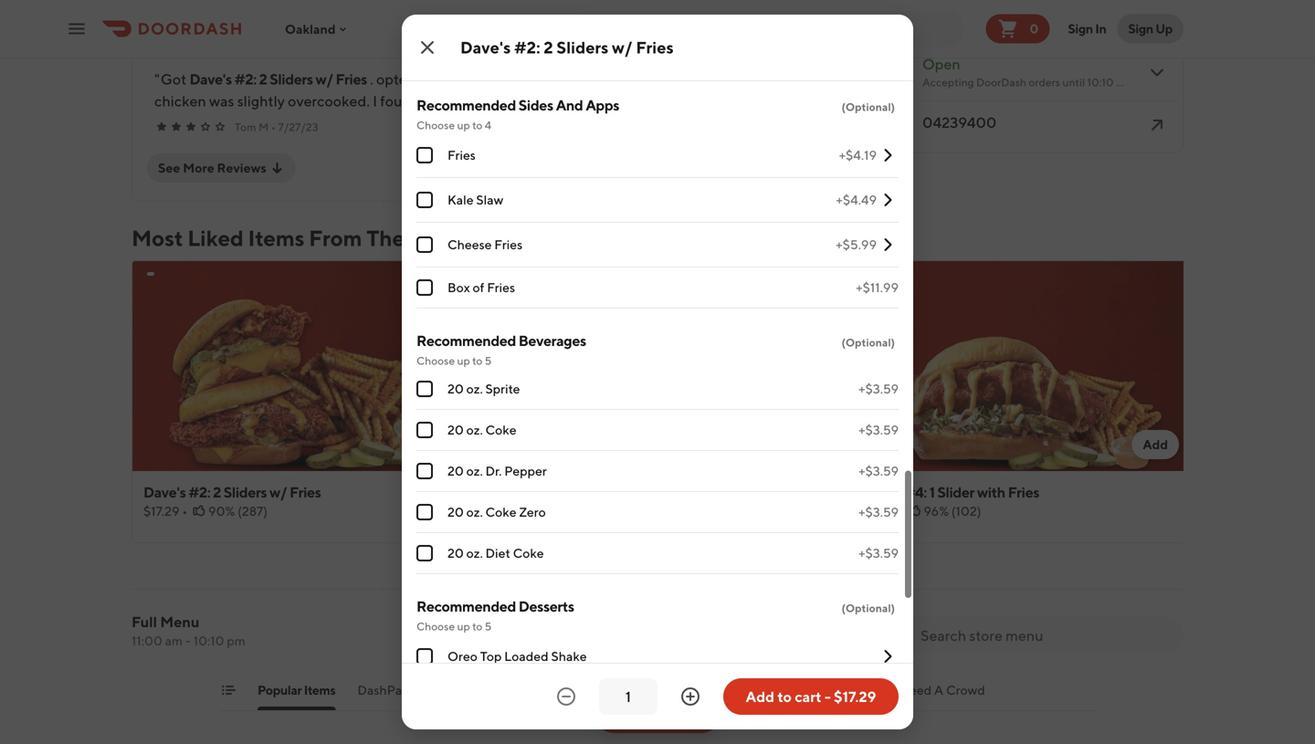 Task type: describe. For each thing, give the bounding box(es) containing it.
slider inside dave's #3: 1 tender & 1 slider w/ fries $16.09 •
[[646, 484, 684, 501]]

feed
[[902, 683, 932, 698]]

oakland
[[285, 21, 336, 36]]

kale
[[448, 192, 474, 207]]

+$3.59 for coke
[[859, 546, 899, 561]]

pm
[[1116, 76, 1134, 89]]

oz. for 20 oz. diet coke
[[467, 546, 483, 561]]

top inside recommended desserts group
[[480, 649, 502, 664]]

#3:
[[547, 484, 568, 501]]

recommended desserts choose up to 5
[[417, 598, 574, 633]]

11:00
[[132, 634, 163, 649]]

until
[[1063, 76, 1085, 89]]

and
[[556, 96, 583, 114]]

(optional) for recommended desserts
[[842, 602, 895, 615]]

exclusive
[[416, 683, 471, 698]]

1 +$3.59 from the top
[[859, 381, 899, 397]]

oz. for 20 oz. sprite
[[467, 381, 483, 397]]

" inside 'button'
[[154, 10, 160, 27]]

diet
[[486, 546, 511, 561]]

Item Search search field
[[921, 626, 1169, 646]]

2 vertical spatial sliders
[[224, 484, 267, 501]]

20 oz. sprite
[[448, 381, 520, 397]]

top loaded shakes button
[[705, 682, 817, 711]]

sign up link
[[1118, 14, 1184, 43]]

- inside "button"
[[825, 688, 831, 706]]

oakland, ca
[[923, 15, 997, 30]]

box
[[448, 280, 470, 295]]

Oreo Top Loaded Shake checkbox
[[417, 649, 433, 665]]

2 vertical spatial #2:
[[188, 484, 210, 501]]

drinks button
[[646, 682, 683, 711]]

sliders inside button
[[270, 70, 313, 88]]

cheese inside group
[[595, 3, 639, 18]]

increase quantity by 1 image
[[680, 686, 702, 708]]

to inside recommended desserts choose up to 5
[[472, 620, 483, 633]]

meals
[[536, 683, 571, 698]]

(102)
[[952, 504, 982, 519]]

5 for beverages
[[485, 354, 492, 367]]

items inside heading
[[248, 225, 305, 251]]

see more reviews
[[158, 160, 267, 175]]

20 oz. dr. pepper
[[448, 464, 547, 479]]

full
[[132, 613, 157, 631]]

recommended for recommended beverages
[[417, 332, 516, 349]]

sign in
[[1068, 21, 1107, 36]]

close dave's #2:     2 sliders w/ fries image
[[417, 37, 439, 58]]

& for tender
[[627, 484, 636, 501]]

add button for dave's #2:     2 sliders w/ fries
[[416, 430, 463, 460]]

2 vertical spatial 2
[[213, 484, 221, 501]]

replace fries with mac & cheese
[[448, 3, 639, 18]]

dave's up $11.89 •
[[860, 484, 902, 501]]

$11.89
[[860, 504, 895, 519]]

oreo
[[448, 649, 478, 664]]

top loaded shakes
[[705, 683, 817, 698]]

sides button
[[593, 682, 624, 711]]

most liked items from the menu heading
[[132, 224, 468, 253]]

dr.
[[486, 464, 502, 479]]

$11.89 •
[[860, 504, 903, 519]]

beverages
[[519, 332, 586, 349]]

orders
[[1029, 76, 1061, 89]]

shake
[[551, 649, 587, 664]]

desserts
[[519, 598, 574, 615]]

of
[[473, 280, 485, 295]]

dave's inside button
[[190, 70, 232, 88]]

group inside "dave's #2:     2 sliders w/ fries" dialog
[[417, 0, 899, 73]]

to inside recommended beverages choose up to 5
[[472, 354, 483, 367]]

apps
[[586, 96, 619, 114]]

dave's #2:     2 sliders w/ fries button
[[190, 69, 367, 89]]

sliders inside dialog
[[557, 37, 609, 57]]

dave's inside dialog
[[460, 37, 511, 57]]

open menu image
[[66, 18, 88, 40]]

add for dave's #2:     2 sliders w/ fries
[[427, 437, 452, 452]]

20 for 20 oz. sprite
[[448, 381, 464, 397]]

mac
[[557, 3, 582, 18]]

90% (287)
[[208, 504, 268, 519]]

sprite
[[486, 381, 520, 397]]

fries inside dave's #3: 1 tender & 1 slider w/ fries $16.09 •
[[706, 484, 738, 501]]

am
[[165, 634, 183, 649]]

20 for 20 oz. diet coke
[[448, 546, 464, 561]]

dashpass
[[358, 683, 413, 698]]

2 1 from the left
[[638, 484, 644, 501]]

+$3.59 for zero
[[859, 505, 899, 520]]

menu for view menu
[[669, 707, 709, 724]]

loaded inside recommended desserts group
[[504, 649, 549, 664]]

recommended desserts group
[[417, 597, 899, 745]]

view
[[632, 707, 666, 724]]

popular
[[258, 683, 302, 698]]

kale slaw
[[448, 192, 504, 207]]

add inside "button"
[[746, 688, 775, 706]]

& for mac
[[584, 3, 593, 18]]

decrease quantity by 1 image
[[555, 686, 577, 708]]

+$4.49
[[836, 192, 877, 207]]

drinks
[[646, 683, 683, 698]]

ca
[[978, 15, 997, 30]]

tender
[[579, 484, 624, 501]]

$17.29 inside "button"
[[834, 688, 877, 706]]

0 button
[[986, 14, 1050, 43]]

up inside recommended sides and apps choose up to 4
[[457, 119, 470, 132]]

in
[[1096, 21, 1107, 36]]

liked
[[187, 225, 244, 251]]

dave's up "$17.29 •"
[[143, 484, 186, 501]]

tom
[[235, 121, 256, 133]]

20 oz. diet coke
[[448, 546, 544, 561]]

sides inside recommended sides and apps choose up to 4
[[519, 96, 553, 114]]

cheese fries
[[448, 237, 523, 252]]

dave's #2:     2 sliders w/ fries inside "dave's #2:     2 sliders w/ fries" dialog
[[460, 37, 674, 57]]

recommended sides and apps choose up to 4
[[417, 96, 619, 132]]

open
[[923, 55, 961, 73]]

add button for dave's #4: 1 slider with fries
[[1132, 430, 1179, 460]]

sign in link
[[1057, 11, 1118, 47]]

oz. for 20 oz. coke zero
[[467, 505, 483, 520]]

1 for dave's #3: 1 tender & 1 slider w/ fries $16.09 •
[[571, 484, 576, 501]]

box of fries
[[448, 280, 515, 295]]

recommended for recommended sides and apps
[[417, 96, 516, 114]]

coke for 20 oz. coke
[[486, 423, 517, 438]]

1 vertical spatial items
[[304, 683, 336, 698]]

2 slider from the left
[[938, 484, 975, 501]]

see more reviews button
[[147, 153, 296, 183]]

• inside dave's #3: 1 tender & 1 slider w/ fries $16.09 •
[[544, 504, 550, 519]]

dave's #3: 1 tender & 1 slider w/ fries $16.09 •
[[502, 484, 738, 519]]

most liked items from the menu
[[132, 225, 468, 251]]

open accepting doordash orders until 10:10 pm
[[923, 55, 1134, 89]]

• left 90%
[[182, 504, 188, 519]]

2 vertical spatial coke
[[513, 546, 544, 561]]

top inside button
[[705, 683, 727, 698]]

#4:
[[905, 484, 927, 501]]

w/ inside dave's #3: 1 tender & 1 slider w/ fries $16.09 •
[[686, 484, 704, 501]]

tom m • 7/27/23
[[235, 121, 319, 133]]

view menu button
[[596, 697, 720, 734]]

oz. for 20 oz. dr. pepper
[[467, 464, 483, 479]]

the
[[367, 225, 405, 251]]

replace fries with slaw
[[448, 44, 584, 59]]

to inside "button"
[[778, 688, 792, 706]]



Task type: locate. For each thing, give the bounding box(es) containing it.
2 recommended from the top
[[417, 332, 516, 349]]

sign left up
[[1129, 21, 1154, 36]]

• down '#3:' at bottom left
[[544, 504, 550, 519]]

20 oz. coke
[[448, 423, 517, 438]]

0 horizontal spatial sign
[[1068, 21, 1093, 36]]

0 horizontal spatial 10:10
[[193, 634, 224, 649]]

menu down drinks
[[669, 707, 709, 724]]

10:10 left pm
[[193, 634, 224, 649]]

sliders down mac
[[557, 37, 609, 57]]

choose left 4
[[417, 119, 455, 132]]

#2: up 90%
[[188, 484, 210, 501]]

1 (optional) from the top
[[842, 100, 895, 113]]

slaw inside group
[[557, 44, 584, 59]]

3 up from the top
[[457, 620, 470, 633]]

dave's up see more reviews
[[190, 70, 232, 88]]

up inside recommended desserts choose up to 5
[[457, 620, 470, 633]]

5 +$3.59 from the top
[[859, 546, 899, 561]]

2 add button from the left
[[774, 430, 821, 460]]

2 20 from the top
[[448, 423, 464, 438]]

0 horizontal spatial $17.29
[[143, 504, 180, 519]]

top right oreo
[[480, 649, 502, 664]]

" up "see"
[[154, 70, 160, 88]]

sign for sign up
[[1129, 21, 1154, 36]]

sliders up 90% (287)
[[224, 484, 267, 501]]

None checkbox
[[417, 192, 433, 208], [417, 280, 433, 296], [417, 422, 433, 439], [417, 463, 433, 480], [417, 192, 433, 208], [417, 280, 433, 296], [417, 422, 433, 439], [417, 463, 433, 480]]

0 horizontal spatial #2:
[[188, 484, 210, 501]]

add to cart - $17.29 button
[[724, 679, 899, 715]]

pm
[[227, 634, 246, 649]]

slider up 96% (102)
[[938, 484, 975, 501]]

None checkbox
[[417, 147, 433, 164], [417, 237, 433, 253], [417, 381, 433, 397], [417, 504, 433, 521], [417, 545, 433, 562], [417, 147, 433, 164], [417, 237, 433, 253], [417, 381, 433, 397], [417, 504, 433, 521], [417, 545, 433, 562]]

shakes button
[[839, 682, 881, 711]]

more
[[183, 160, 214, 175]]

0 vertical spatial loaded
[[504, 649, 549, 664]]

cheese inside recommended sides and apps group
[[448, 237, 492, 252]]

2 " from the top
[[154, 70, 160, 88]]

sign left "in"
[[1068, 21, 1093, 36]]

loaded left cart
[[729, 683, 773, 698]]

1 horizontal spatial #2:
[[234, 70, 256, 88]]

dave's #2:     2 sliders w/ fries dialog
[[402, 0, 914, 745]]

10:10
[[1088, 76, 1114, 89], [193, 634, 224, 649]]

2 shakes from the left
[[839, 683, 881, 698]]

choose for recommended desserts
[[417, 620, 455, 633]]

recommended inside recommended sides and apps choose up to 4
[[417, 96, 516, 114]]

10:10 inside 'full menu 11:00 am - 10:10 pm'
[[193, 634, 224, 649]]

0 vertical spatial up
[[457, 119, 470, 132]]

1 vertical spatial dave's #2:     2 sliders w/ fries
[[190, 70, 367, 88]]

dave's #2:     2 sliders w/ fries down mac
[[460, 37, 674, 57]]

0 vertical spatial cheese
[[595, 3, 639, 18]]

1
[[571, 484, 576, 501], [638, 484, 644, 501], [930, 484, 935, 501]]

2 vertical spatial (optional)
[[842, 602, 895, 615]]

dave's #4: 1 slider with fries
[[860, 484, 1040, 501]]

with for slaw
[[529, 44, 554, 59]]

1 choose from the top
[[417, 119, 455, 132]]

2 sign from the left
[[1129, 21, 1154, 36]]

menu inside heading
[[409, 225, 468, 251]]

& right tender
[[627, 484, 636, 501]]

1 " from the top
[[154, 10, 160, 27]]

fries
[[498, 3, 526, 18], [636, 37, 674, 57], [498, 44, 526, 59], [336, 70, 367, 88], [448, 148, 476, 163], [495, 237, 523, 252], [487, 280, 515, 295], [290, 484, 321, 501], [706, 484, 738, 501], [1008, 484, 1040, 501]]

most
[[132, 225, 183, 251]]

oz. left diet
[[467, 546, 483, 561]]

2 horizontal spatial 1
[[930, 484, 935, 501]]

add
[[427, 437, 452, 452], [785, 437, 810, 452], [1143, 437, 1168, 452], [746, 688, 775, 706]]

to inside recommended sides and apps choose up to 4
[[472, 119, 483, 132]]

0 vertical spatial &
[[584, 3, 593, 18]]

" right the 'open menu' image
[[154, 10, 160, 27]]

menu down kale on the left
[[409, 225, 468, 251]]

3 recommended from the top
[[417, 598, 516, 615]]

2 vertical spatial with
[[977, 484, 1006, 501]]

0 vertical spatial top
[[480, 649, 502, 664]]

0 vertical spatial 5
[[485, 354, 492, 367]]

2 horizontal spatial sliders
[[557, 37, 609, 57]]

dave's inside dave's #3: 1 tender & 1 slider w/ fries $16.09 •
[[502, 484, 544, 501]]

96% (102)
[[924, 504, 982, 519]]

1 vertical spatial with
[[529, 44, 554, 59]]

sides left and
[[519, 96, 553, 114]]

20 left diet
[[448, 546, 464, 561]]

2 up the m
[[259, 70, 267, 88]]

1 horizontal spatial sides
[[593, 683, 624, 698]]

10:10 for accepting
[[1088, 76, 1114, 89]]

1 vertical spatial up
[[457, 354, 470, 367]]

crowd
[[946, 683, 986, 698]]

1 horizontal spatial 1
[[638, 484, 644, 501]]

0 vertical spatial with
[[529, 3, 554, 18]]

0 horizontal spatial -
[[185, 634, 191, 649]]

5 20 from the top
[[448, 546, 464, 561]]

+$11.99
[[856, 280, 899, 295]]

0 vertical spatial choose
[[417, 119, 455, 132]]

call restaurant image
[[1147, 114, 1168, 136]]

1 horizontal spatial 10:10
[[1088, 76, 1114, 89]]

dave's #2:     2 sliders w/ fries up tom m • 7/27/23
[[190, 70, 367, 88]]

up for recommended desserts
[[457, 620, 470, 633]]

(optional) for recommended sides and apps
[[842, 100, 895, 113]]

1 right '#3:' at bottom left
[[571, 484, 576, 501]]

3 oz. from the top
[[467, 464, 483, 479]]

oakland button
[[285, 21, 350, 36]]

2 vertical spatial up
[[457, 620, 470, 633]]

slider right tender
[[646, 484, 684, 501]]

90%
[[208, 504, 235, 519]]

2 up from the top
[[457, 354, 470, 367]]

-
[[185, 634, 191, 649], [825, 688, 831, 706]]

1 vertical spatial loaded
[[729, 683, 773, 698]]

0 vertical spatial items
[[248, 225, 305, 251]]

dave's #2:     2 sliders w/ fries up 90% (287)
[[143, 484, 321, 501]]

0 horizontal spatial sides
[[519, 96, 553, 114]]

- right am
[[185, 634, 191, 649]]

4
[[485, 119, 492, 132]]

choose up oreo top loaded shake 'option'
[[417, 620, 455, 633]]

20 for 20 oz. dr. pepper
[[448, 464, 464, 479]]

1 horizontal spatial sign
[[1129, 21, 1154, 36]]

sides right decrease quantity by 1 icon
[[593, 683, 624, 698]]

0 horizontal spatial sliders
[[224, 484, 267, 501]]

1 vertical spatial -
[[825, 688, 831, 706]]

oz. down 20 oz. sprite
[[467, 423, 483, 438]]

with up (102)
[[977, 484, 1006, 501]]

slaw right kale on the left
[[476, 192, 504, 207]]

1 vertical spatial 10:10
[[193, 634, 224, 649]]

(287)
[[238, 504, 268, 519]]

1 vertical spatial #2:
[[234, 70, 256, 88]]

1 vertical spatial 2
[[259, 70, 267, 88]]

• right the m
[[271, 121, 276, 133]]

oz. up the 20 oz. diet coke
[[467, 505, 483, 520]]

coke left zero
[[486, 505, 517, 520]]

0 horizontal spatial top
[[480, 649, 502, 664]]

20 oz. coke zero
[[448, 505, 546, 520]]

see
[[158, 160, 180, 175]]

1 right tender
[[638, 484, 644, 501]]

0 horizontal spatial shakes
[[776, 683, 817, 698]]

recommended inside recommended beverages choose up to 5
[[417, 332, 516, 349]]

oz.
[[467, 381, 483, 397], [467, 423, 483, 438], [467, 464, 483, 479], [467, 505, 483, 520], [467, 546, 483, 561]]

0 horizontal spatial slider
[[646, 484, 684, 501]]

0 horizontal spatial 2
[[213, 484, 221, 501]]

5
[[485, 354, 492, 367], [485, 620, 492, 633]]

to left 4
[[472, 119, 483, 132]]

(optional)
[[842, 100, 895, 113], [842, 336, 895, 349], [842, 602, 895, 615]]

96%
[[924, 504, 949, 519]]

1 vertical spatial recommended
[[417, 332, 516, 349]]

2 horizontal spatial add button
[[1132, 430, 1179, 460]]

3 20 from the top
[[448, 464, 464, 479]]

1 horizontal spatial -
[[825, 688, 831, 706]]

1 horizontal spatial loaded
[[729, 683, 773, 698]]

1 for dave's #4: 1 slider with fries
[[930, 484, 935, 501]]

1 vertical spatial (optional)
[[842, 336, 895, 349]]

find restaurant in google maps image
[[1147, 2, 1168, 24]]

" button
[[132, 0, 848, 60]]

0 vertical spatial menu
[[409, 225, 468, 251]]

1 horizontal spatial slider
[[938, 484, 975, 501]]

& inside group
[[584, 3, 593, 18]]

recommended up 20 oz. sprite
[[417, 332, 516, 349]]

w/ inside button
[[316, 70, 333, 88]]

to up 20 oz. sprite
[[472, 354, 483, 367]]

full menu 11:00 am - 10:10 pm
[[132, 613, 246, 649]]

(optional) up shakes button
[[842, 602, 895, 615]]

group containing replace fries with mac & cheese
[[417, 0, 899, 73]]

with left mac
[[529, 3, 554, 18]]

view menu
[[632, 707, 709, 724]]

& right mac
[[584, 3, 593, 18]]

menu for full menu 11:00 am - 10:10 pm
[[160, 613, 200, 631]]

slaw down mac
[[557, 44, 584, 59]]

replace up replace fries with slaw
[[448, 3, 495, 18]]

3 +$3.59 from the top
[[859, 464, 899, 479]]

recommended beverages choose up to 5
[[417, 332, 586, 367]]

0 vertical spatial slaw
[[557, 44, 584, 59]]

up up oreo
[[457, 620, 470, 633]]

1 recommended from the top
[[417, 96, 516, 114]]

replace for replace fries with mac & cheese
[[448, 3, 495, 18]]

4 +$3.59 from the top
[[859, 505, 899, 520]]

shakes inside button
[[776, 683, 817, 698]]

& inside dave's #3: 1 tender & 1 slider w/ fries $16.09 •
[[627, 484, 636, 501]]

0 vertical spatial $17.29
[[143, 504, 180, 519]]

5 inside recommended desserts choose up to 5
[[485, 620, 492, 633]]

w/ inside dialog
[[612, 37, 633, 57]]

recommended for recommended desserts
[[417, 598, 516, 615]]

coke down the sprite
[[486, 423, 517, 438]]

0 vertical spatial -
[[185, 634, 191, 649]]

replace right "close dave's #2:     2 sliders w/ fries" image
[[448, 44, 495, 59]]

#2: inside dialog
[[514, 37, 540, 57]]

(optional) down +$11.99
[[842, 336, 895, 349]]

0 vertical spatial "
[[154, 10, 160, 27]]

menu up am
[[160, 613, 200, 631]]

10:10 inside open accepting doordash orders until 10:10 pm
[[1088, 76, 1114, 89]]

0 vertical spatial 10:10
[[1088, 76, 1114, 89]]

1 vertical spatial choose
[[417, 354, 455, 367]]

+$5.99
[[836, 237, 877, 252]]

sign up
[[1129, 21, 1173, 36]]

choose for recommended beverages
[[417, 354, 455, 367]]

1 horizontal spatial cheese
[[595, 3, 639, 18]]

2 vertical spatial dave's #2:     2 sliders w/ fries
[[143, 484, 321, 501]]

5 for desserts
[[485, 620, 492, 633]]

with
[[529, 3, 554, 18], [529, 44, 554, 59], [977, 484, 1006, 501]]

#2: up tom
[[234, 70, 256, 88]]

zero
[[519, 505, 546, 520]]

0 vertical spatial (optional)
[[842, 100, 895, 113]]

up up 20 oz. sprite
[[457, 354, 470, 367]]

2 (optional) from the top
[[842, 336, 895, 349]]

1 5 from the top
[[485, 354, 492, 367]]

meals button
[[536, 682, 571, 711]]

1 oz. from the top
[[467, 381, 483, 397]]

recommended sides and apps group
[[417, 95, 899, 309]]

sliders up "7/27/23"
[[270, 70, 313, 88]]

0 vertical spatial recommended
[[417, 96, 516, 114]]

choose inside recommended sides and apps choose up to 4
[[417, 119, 455, 132]]

1 vertical spatial "
[[154, 70, 160, 88]]

20
[[448, 381, 464, 397], [448, 423, 464, 438], [448, 464, 464, 479], [448, 505, 464, 520], [448, 546, 464, 561]]

m
[[259, 121, 269, 133]]

1 vertical spatial slaw
[[476, 192, 504, 207]]

coke for 20 oz. coke zero
[[486, 505, 517, 520]]

5 up 20 oz. sprite
[[485, 354, 492, 367]]

1 vertical spatial replace
[[448, 44, 495, 59]]

sign for sign in
[[1068, 21, 1093, 36]]

loaded left shake
[[504, 649, 549, 664]]

0 vertical spatial dave's #2:     2 sliders w/ fries
[[460, 37, 674, 57]]

20 for 20 oz. coke zero
[[448, 505, 464, 520]]

1 add button from the left
[[416, 430, 463, 460]]

(optional) inside recommended beverages group
[[842, 336, 895, 349]]

2 inside button
[[259, 70, 267, 88]]

with for mac
[[529, 3, 554, 18]]

2 horizontal spatial #2:
[[514, 37, 540, 57]]

oz. left the sprite
[[467, 381, 483, 397]]

0 vertical spatial sliders
[[557, 37, 609, 57]]

$16.09
[[502, 504, 542, 519]]

group
[[417, 0, 899, 73]]

- inside 'full menu 11:00 am - 10:10 pm'
[[185, 634, 191, 649]]

4 oz. from the top
[[467, 505, 483, 520]]

add for dave's #3: 1 tender & 1 slider w/ fries
[[785, 437, 810, 452]]

recommended inside recommended desserts choose up to 5
[[417, 598, 516, 615]]

20 up the 20 oz. diet coke
[[448, 505, 464, 520]]

item(s)
[[473, 683, 514, 698]]

with down replace fries with mac & cheese
[[529, 44, 554, 59]]

0 horizontal spatial 1
[[571, 484, 576, 501]]

feed a crowd button
[[902, 682, 986, 711]]

popular items
[[258, 683, 336, 698]]

2 replace from the top
[[448, 44, 495, 59]]

+$3.59 for pepper
[[859, 464, 899, 479]]

1 vertical spatial 5
[[485, 620, 492, 633]]

3 add button from the left
[[1132, 430, 1179, 460]]

0 horizontal spatial cheese
[[448, 237, 492, 252]]

replace
[[448, 3, 495, 18], [448, 44, 495, 59]]

a
[[935, 683, 944, 698]]

1 horizontal spatial sliders
[[270, 70, 313, 88]]

1 vertical spatial sliders
[[270, 70, 313, 88]]

3 choose from the top
[[417, 620, 455, 633]]

2 choose from the top
[[417, 354, 455, 367]]

1 horizontal spatial &
[[627, 484, 636, 501]]

reviews
[[217, 160, 267, 175]]

1 20 from the top
[[448, 381, 464, 397]]

2 +$3.59 from the top
[[859, 423, 899, 438]]

up
[[457, 119, 470, 132], [457, 354, 470, 367], [457, 620, 470, 633]]

menu
[[409, 225, 468, 251], [160, 613, 200, 631], [669, 707, 709, 724]]

5 oz. from the top
[[467, 546, 483, 561]]

- right cart
[[825, 688, 831, 706]]

(optional) for recommended beverages
[[842, 336, 895, 349]]

1 replace from the top
[[448, 3, 495, 18]]

2 vertical spatial recommended
[[417, 598, 516, 615]]

$17.29 left 90%
[[143, 504, 180, 519]]

0 vertical spatial 2
[[544, 37, 553, 57]]

to
[[472, 119, 483, 132], [472, 354, 483, 367], [472, 620, 483, 633], [778, 688, 792, 706]]

10:10 for menu
[[193, 634, 224, 649]]

20 for 20 oz. coke
[[448, 423, 464, 438]]

items left from
[[248, 225, 305, 251]]

to up oreo
[[472, 620, 483, 633]]

oz. left dr. at the left of page
[[467, 464, 483, 479]]

1 right #4:
[[930, 484, 935, 501]]

add to cart - $17.29
[[746, 688, 877, 706]]

$17.29 right cart
[[834, 688, 877, 706]]

dashpass exclusive item(s) button
[[358, 682, 514, 711]]

(optional) inside recommended sides and apps group
[[842, 100, 895, 113]]

1 vertical spatial coke
[[486, 505, 517, 520]]

1 vertical spatial sides
[[593, 683, 624, 698]]

1 horizontal spatial slaw
[[557, 44, 584, 59]]

choose up 20 oz. sprite
[[417, 354, 455, 367]]

recommended beverages group
[[417, 331, 899, 575]]

3 1 from the left
[[930, 484, 935, 501]]

#2: down replace fries with mac & cheese
[[514, 37, 540, 57]]

coke right diet
[[513, 546, 544, 561]]

1 sign from the left
[[1068, 21, 1093, 36]]

•
[[271, 121, 276, 133], [182, 504, 188, 519], [544, 504, 550, 519], [898, 504, 903, 519]]

1 vertical spatial $17.29
[[834, 688, 877, 706]]

1 horizontal spatial top
[[705, 683, 727, 698]]

1 horizontal spatial menu
[[409, 225, 468, 251]]

0 horizontal spatial add button
[[416, 430, 463, 460]]

sides
[[519, 96, 553, 114], [593, 683, 624, 698]]

choose inside recommended beverages choose up to 5
[[417, 354, 455, 367]]

up
[[1156, 21, 1173, 36]]

expand store hours image
[[1147, 61, 1168, 83]]

recommended up 4
[[417, 96, 516, 114]]

top right increase quantity by 1 icon
[[705, 683, 727, 698]]

0 vertical spatial #2:
[[514, 37, 540, 57]]

• right $11.89
[[898, 504, 903, 519]]

dashpass exclusive item(s)
[[358, 683, 514, 698]]

add for dave's #4: 1 slider with fries
[[1143, 437, 1168, 452]]

10:10 left "pm"
[[1088, 76, 1114, 89]]

#2: inside button
[[234, 70, 256, 88]]

from
[[309, 225, 362, 251]]

2 oz. from the top
[[467, 423, 483, 438]]

w/
[[612, 37, 633, 57], [316, 70, 333, 88], [270, 484, 287, 501], [686, 484, 704, 501]]

$17.29
[[143, 504, 180, 519], [834, 688, 877, 706]]

1 horizontal spatial $17.29
[[834, 688, 877, 706]]

2 inside dialog
[[544, 37, 553, 57]]

0 horizontal spatial slaw
[[476, 192, 504, 207]]

dave's right "close dave's #2:     2 sliders w/ fries" image
[[460, 37, 511, 57]]

up for recommended beverages
[[457, 354, 470, 367]]

1 1 from the left
[[571, 484, 576, 501]]

replace for replace fries with slaw
[[448, 44, 495, 59]]

accepting
[[923, 76, 974, 89]]

3 (optional) from the top
[[842, 602, 895, 615]]

fries inside button
[[336, 70, 367, 88]]

loaded inside button
[[729, 683, 773, 698]]

1 vertical spatial cheese
[[448, 237, 492, 252]]

choose
[[417, 119, 455, 132], [417, 354, 455, 367], [417, 620, 455, 633]]

oz. for 20 oz. coke
[[467, 423, 483, 438]]

7/27/23
[[278, 121, 319, 133]]

menu inside button
[[669, 707, 709, 724]]

20 left dr. at the left of page
[[448, 464, 464, 479]]

0 vertical spatial sides
[[519, 96, 553, 114]]

dave's
[[460, 37, 511, 57], [190, 70, 232, 88], [143, 484, 186, 501], [502, 484, 544, 501], [860, 484, 902, 501]]

1 vertical spatial top
[[705, 683, 727, 698]]

cheese up of
[[448, 237, 492, 252]]

items right popular
[[304, 683, 336, 698]]

Current quantity is 1 number field
[[610, 687, 647, 707]]

2 up 90%
[[213, 484, 221, 501]]

sign
[[1068, 21, 1093, 36], [1129, 21, 1154, 36]]

1 shakes from the left
[[776, 683, 817, 698]]

0 horizontal spatial menu
[[160, 613, 200, 631]]

0
[[1030, 21, 1039, 36]]

4 20 from the top
[[448, 505, 464, 520]]

0 vertical spatial coke
[[486, 423, 517, 438]]

up left 4
[[457, 119, 470, 132]]

1 slider from the left
[[646, 484, 684, 501]]

choose inside recommended desserts choose up to 5
[[417, 620, 455, 633]]

recommended up oreo
[[417, 598, 516, 615]]

cart
[[795, 688, 822, 706]]

+$4.19
[[839, 148, 877, 163]]

items
[[248, 225, 305, 251], [304, 683, 336, 698]]

1 horizontal spatial 2
[[259, 70, 267, 88]]

2 down replace fries with mac & cheese
[[544, 37, 553, 57]]

slaw
[[557, 44, 584, 59], [476, 192, 504, 207]]

0 vertical spatial replace
[[448, 3, 495, 18]]

oreo top loaded shake
[[448, 649, 587, 664]]

0 horizontal spatial loaded
[[504, 649, 549, 664]]

1 horizontal spatial add button
[[774, 430, 821, 460]]

(optional) inside recommended desserts group
[[842, 602, 895, 615]]

1 vertical spatial menu
[[160, 613, 200, 631]]

1 vertical spatial &
[[627, 484, 636, 501]]

(optional) up the +$4.19
[[842, 100, 895, 113]]

5 inside recommended beverages choose up to 5
[[485, 354, 492, 367]]

2 vertical spatial menu
[[669, 707, 709, 724]]

cheese right mac
[[595, 3, 639, 18]]

2 horizontal spatial menu
[[669, 707, 709, 724]]

5 up the oreo top loaded shake
[[485, 620, 492, 633]]

2 horizontal spatial 2
[[544, 37, 553, 57]]

20 down 20 oz. sprite
[[448, 423, 464, 438]]

04239400
[[923, 114, 997, 131]]

to left cart
[[778, 688, 792, 706]]

dave's up $16.09
[[502, 484, 544, 501]]

2 vertical spatial choose
[[417, 620, 455, 633]]

menu inside 'full menu 11:00 am - 10:10 pm'
[[160, 613, 200, 631]]

20 left the sprite
[[448, 381, 464, 397]]

1 up from the top
[[457, 119, 470, 132]]

up inside recommended beverages choose up to 5
[[457, 354, 470, 367]]

2 5 from the top
[[485, 620, 492, 633]]

Replace Fries with Slaw checkbox
[[417, 44, 433, 60]]

slaw inside recommended sides and apps group
[[476, 192, 504, 207]]

1 horizontal spatial shakes
[[839, 683, 881, 698]]



Task type: vqa. For each thing, say whether or not it's contained in the screenshot.
Add button for Dave's #2:     2 Sliders w/ Fries
yes



